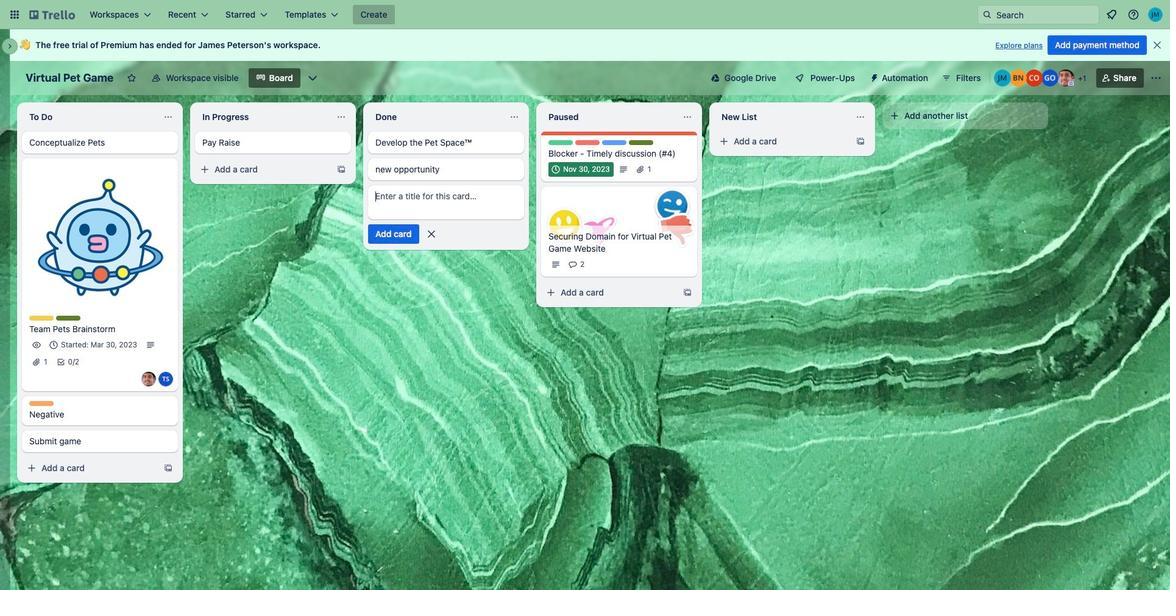 Task type: describe. For each thing, give the bounding box(es) containing it.
color: red, title: "blocker" element
[[576, 140, 600, 145]]

color: blue, title: "fyi" element
[[602, 140, 627, 145]]

open information menu image
[[1128, 9, 1140, 21]]

gary orlando (garyorlando) image
[[1042, 70, 1059, 87]]

1 horizontal spatial jeremy miller (jeremymiller198) image
[[1149, 7, 1163, 22]]

wave image
[[20, 40, 30, 51]]

color: yellow, title: none image
[[29, 316, 54, 321]]

0 vertical spatial create from template… image
[[337, 165, 346, 174]]

color: bold lime, title: none image
[[629, 140, 654, 145]]

color: bold lime, title: "team task" element
[[56, 316, 80, 321]]

this member is an admin of this board. image
[[1069, 81, 1074, 87]]

1 vertical spatial james peterson (jamespeterson93) image
[[141, 372, 156, 387]]

ben nelson (bennelson96) image
[[1010, 70, 1027, 87]]

search image
[[983, 10, 993, 20]]

customize views image
[[307, 72, 319, 84]]

Board name text field
[[20, 68, 120, 88]]

back to home image
[[29, 5, 75, 24]]

google drive icon image
[[712, 74, 720, 82]]

color: orange, title: none image
[[29, 401, 54, 406]]

Search field
[[993, 6, 1099, 23]]

color: green, title: "goal" element
[[549, 140, 573, 145]]



Task type: vqa. For each thing, say whether or not it's contained in the screenshot.
training's Discuss
no



Task type: locate. For each thing, give the bounding box(es) containing it.
jeremy miller (jeremymiller198) image
[[1149, 7, 1163, 22], [994, 70, 1011, 87]]

sm image
[[865, 68, 882, 85]]

james peterson (jamespeterson93) image left tara schultz (taraschultz7) image
[[141, 372, 156, 387]]

james peterson (jamespeterson93) image right christina overa (christinaovera) icon
[[1058, 70, 1075, 87]]

jeremy miller (jeremymiller198) image left christina overa (christinaovera) icon
[[994, 70, 1011, 87]]

1 vertical spatial create from template… image
[[683, 288, 693, 298]]

create from template… image
[[856, 137, 866, 146], [683, 288, 693, 298]]

christina overa (christinaovera) image
[[1026, 70, 1043, 87]]

0 vertical spatial james peterson (jamespeterson93) image
[[1058, 70, 1075, 87]]

show menu image
[[1151, 72, 1163, 84]]

None text field
[[22, 107, 159, 127]]

1 horizontal spatial create from template… image
[[337, 165, 346, 174]]

tara schultz (taraschultz7) image
[[159, 372, 173, 387]]

0 horizontal spatial create from template… image
[[163, 463, 173, 473]]

primary element
[[0, 0, 1171, 29]]

None checkbox
[[549, 162, 614, 177]]

1 vertical spatial create from template… image
[[163, 463, 173, 473]]

banner
[[10, 29, 1171, 61]]

star or unstar board image
[[127, 73, 137, 83]]

0 horizontal spatial james peterson (jamespeterson93) image
[[141, 372, 156, 387]]

james peterson (jamespeterson93) image
[[1058, 70, 1075, 87], [141, 372, 156, 387]]

1 vertical spatial jeremy miller (jeremymiller198) image
[[994, 70, 1011, 87]]

0 horizontal spatial jeremy miller (jeremymiller198) image
[[994, 70, 1011, 87]]

0 notifications image
[[1105, 7, 1120, 22]]

0 horizontal spatial create from template… image
[[683, 288, 693, 298]]

0 vertical spatial jeremy miller (jeremymiller198) image
[[1149, 7, 1163, 22]]

None text field
[[195, 107, 332, 127], [368, 107, 505, 127], [541, 107, 678, 127], [715, 107, 851, 127], [195, 107, 332, 127], [368, 107, 505, 127], [541, 107, 678, 127], [715, 107, 851, 127]]

0 vertical spatial create from template… image
[[856, 137, 866, 146]]

jeremy miller (jeremymiller198) image right 'open information menu' image
[[1149, 7, 1163, 22]]

cancel image
[[425, 228, 438, 240]]

Enter a title for this card… text field
[[368, 185, 524, 220]]

create from template… image
[[337, 165, 346, 174], [163, 463, 173, 473]]

laugh image
[[651, 184, 694, 228]]

1 horizontal spatial james peterson (jamespeterson93) image
[[1058, 70, 1075, 87]]

1 horizontal spatial create from template… image
[[856, 137, 866, 146]]



